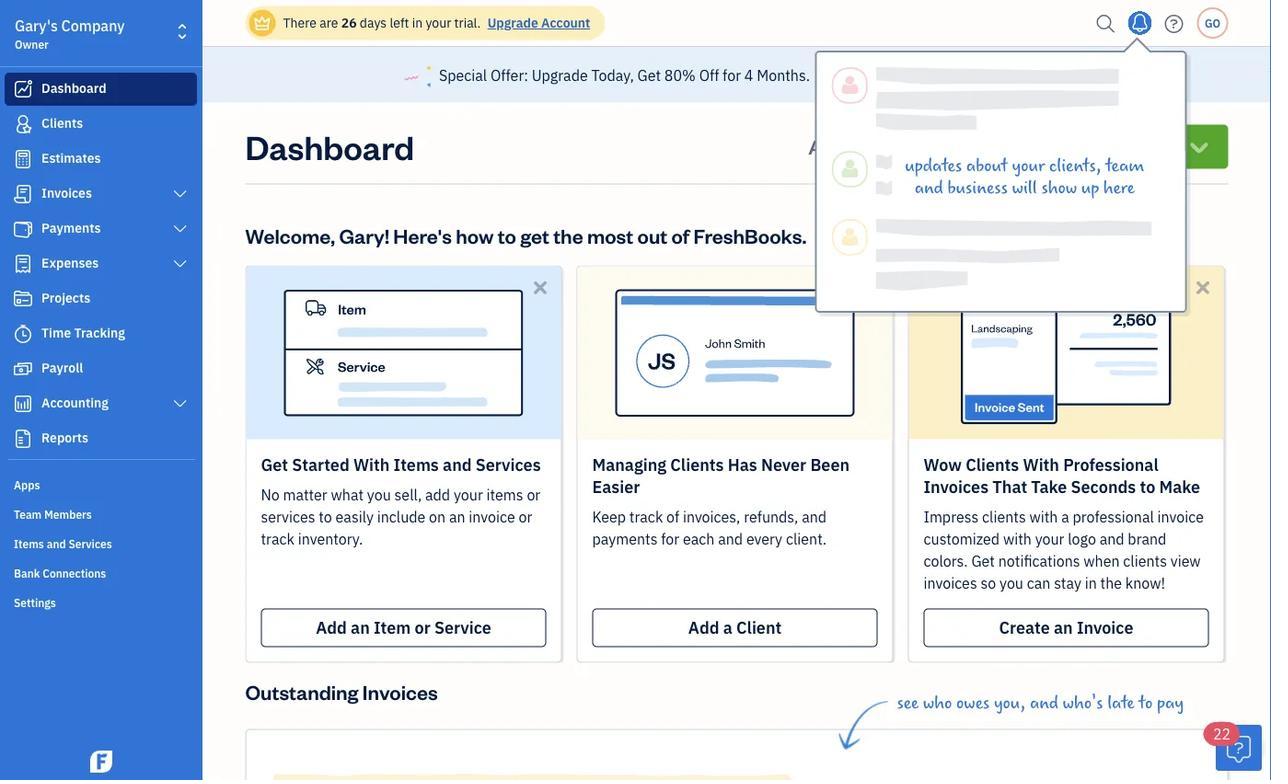 Task type: locate. For each thing, give the bounding box(es) containing it.
1 horizontal spatial items
[[394, 455, 439, 476]]

a
[[1062, 508, 1070, 527], [723, 618, 733, 639]]

chevron large down image up the "payments" link at left top
[[172, 187, 189, 202]]

item
[[374, 618, 411, 639]]

make
[[1160, 477, 1201, 498]]

special
[[439, 65, 487, 85]]

1 horizontal spatial you
[[1000, 574, 1024, 593]]

0 horizontal spatial for
[[661, 530, 680, 549]]

sell,
[[395, 485, 422, 505]]

or down items
[[519, 508, 532, 527]]

to inside get started with items and services no matter what you sell, add your items or services to easily include on an invoice or track inventory.
[[319, 508, 332, 527]]

who's
[[1063, 694, 1103, 714]]

1 with from the left
[[354, 455, 390, 476]]

0 horizontal spatial get
[[261, 455, 288, 476]]

with up "notifications"
[[1003, 530, 1032, 549]]

1 vertical spatial get
[[261, 455, 288, 476]]

add
[[425, 485, 450, 505]]

items
[[394, 455, 439, 476], [14, 537, 44, 551]]

your inside 'wow clients with professional invoices that take seconds to make impress clients with a professional invoice customized with your logo and brand colors. get notifications when clients view invoices so you can stay in the know!'
[[1035, 530, 1065, 549]]

services up bank connections link
[[69, 537, 112, 551]]

1 vertical spatial with
[[1003, 530, 1032, 549]]

expense image
[[12, 255, 34, 273]]

your inside updates about your clients, team and business will show up here
[[1012, 156, 1045, 176]]

0 horizontal spatial clients
[[41, 115, 83, 132]]

invoices,
[[683, 508, 741, 527]]

invoice down items
[[469, 508, 515, 527]]

you left sell,
[[367, 485, 391, 505]]

matter
[[283, 485, 328, 505]]

about
[[967, 156, 1008, 176]]

of left the invoices,
[[667, 508, 680, 527]]

items up bank
[[14, 537, 44, 551]]

owner
[[15, 37, 49, 52]]

go
[[1205, 16, 1221, 30]]

payments
[[41, 220, 101, 237]]

1 horizontal spatial dashboard
[[245, 125, 414, 169]]

0 vertical spatial invoices
[[41, 185, 92, 202]]

1 vertical spatial or
[[519, 508, 532, 527]]

add left client on the right bottom
[[688, 618, 720, 639]]

get up no
[[261, 455, 288, 476]]

0 vertical spatial you
[[367, 485, 391, 505]]

view
[[1171, 552, 1201, 571]]

1 chevron large down image from the top
[[172, 187, 189, 202]]

add for add an item or service
[[316, 618, 347, 639]]

customized
[[924, 530, 1000, 549]]

2 invoice from the left
[[1158, 508, 1204, 527]]

2 horizontal spatial clients
[[966, 455, 1019, 476]]

logo
[[1068, 530, 1096, 549]]

clients up estimates
[[41, 115, 83, 132]]

in right left
[[412, 14, 423, 31]]

1 vertical spatial chevron large down image
[[172, 257, 189, 272]]

and right you,
[[1030, 694, 1059, 714]]

of right out
[[672, 223, 690, 249]]

days
[[360, 14, 387, 31]]

1 horizontal spatial an
[[449, 508, 465, 527]]

track down services
[[261, 530, 295, 549]]

there are 26 days left in your trial. upgrade account
[[283, 14, 590, 31]]

services inside get started with items and services no matter what you sell, add your items or services to easily include on an invoice or track inventory.
[[476, 455, 541, 476]]

chevron large down image down invoices "link"
[[172, 222, 189, 237]]

services
[[476, 455, 541, 476], [69, 537, 112, 551]]

invoices up payments
[[41, 185, 92, 202]]

chevron large down image inside the "payments" link
[[172, 222, 189, 237]]

notifications
[[999, 552, 1080, 571]]

1 vertical spatial team
[[14, 507, 42, 522]]

2 with from the left
[[1023, 455, 1060, 476]]

impress
[[924, 508, 979, 527]]

0 vertical spatial dashboard
[[41, 80, 106, 97]]

updates about your clients, team and business will show up here
[[905, 156, 1145, 198]]

an for and
[[351, 618, 370, 639]]

0 horizontal spatial team
[[14, 507, 42, 522]]

2 dismiss image from the left
[[1193, 277, 1214, 298]]

0 vertical spatial chevron large down image
[[172, 222, 189, 237]]

colors.
[[924, 552, 968, 571]]

go to help image
[[1160, 10, 1189, 37]]

items inside get started with items and services no matter what you sell, add your items or services to easily include on an invoice or track inventory.
[[394, 455, 439, 476]]

and up add
[[443, 455, 472, 476]]

tracking
[[74, 325, 125, 342]]

team
[[851, 134, 903, 160], [14, 507, 42, 522]]

0 horizontal spatial dashboard
[[41, 80, 106, 97]]

clients
[[982, 508, 1026, 527], [1124, 552, 1167, 571]]

1 vertical spatial track
[[261, 530, 295, 549]]

items up sell,
[[394, 455, 439, 476]]

chevrondown image
[[1187, 134, 1212, 160]]

team left updates on the right top of page
[[851, 134, 903, 160]]

2 horizontal spatial get
[[972, 552, 995, 571]]

upgrade account link
[[484, 14, 590, 31]]

chevron large down image
[[172, 222, 189, 237], [172, 257, 189, 272]]

inventory.
[[298, 530, 363, 549]]

chevron large down image down the "payments" link at left top
[[172, 257, 189, 272]]

0 horizontal spatial in
[[412, 14, 423, 31]]

for left each
[[661, 530, 680, 549]]

0 horizontal spatial with
[[354, 455, 390, 476]]

or right items
[[527, 485, 541, 505]]

notifications image
[[1126, 5, 1155, 41]]

2 chevron large down image from the top
[[172, 397, 189, 412]]

items inside items and services link
[[14, 537, 44, 551]]

search image
[[1091, 10, 1121, 37]]

and down updates on the right top of page
[[915, 178, 943, 198]]

you inside get started with items and services no matter what you sell, add your items or services to easily include on an invoice or track inventory.
[[367, 485, 391, 505]]

invoices down wow
[[924, 477, 989, 498]]

estimate image
[[12, 150, 34, 168]]

members
[[44, 507, 92, 522]]

with inside 'wow clients with professional invoices that take seconds to make impress clients with a professional invoice customized with your logo and brand colors. get notifications when clients view invoices so you can stay in the know!'
[[1023, 455, 1060, 476]]

or right item
[[415, 618, 431, 639]]

0 horizontal spatial the
[[554, 223, 583, 249]]

when
[[1084, 552, 1120, 571]]

and down team members
[[47, 537, 66, 551]]

1 horizontal spatial clients
[[671, 455, 724, 476]]

clients down that
[[982, 508, 1026, 527]]

2 horizontal spatial add
[[809, 134, 847, 160]]

1 horizontal spatial a
[[1062, 508, 1070, 527]]

add an item or service link
[[261, 609, 546, 648]]

in right "stay"
[[1085, 574, 1097, 593]]

an right on
[[449, 508, 465, 527]]

an left item
[[351, 618, 370, 639]]

1 horizontal spatial for
[[723, 65, 741, 85]]

team inside main element
[[14, 507, 42, 522]]

1 horizontal spatial track
[[630, 508, 663, 527]]

0 horizontal spatial track
[[261, 530, 295, 549]]

track inside managing clients has never been easier keep track of invoices, refunds, and payments for each and every client.
[[630, 508, 663, 527]]

1 vertical spatial services
[[69, 537, 112, 551]]

accounting
[[41, 395, 109, 412]]

0 horizontal spatial invoice
[[469, 508, 515, 527]]

add left item
[[316, 618, 347, 639]]

with up take
[[1023, 455, 1060, 476]]

0 horizontal spatial add
[[316, 618, 347, 639]]

owes
[[957, 694, 990, 714]]

22 button
[[1204, 723, 1262, 772]]

get left 80% at the right top of the page
[[638, 65, 661, 85]]

a up logo
[[1062, 508, 1070, 527]]

0 horizontal spatial items
[[14, 537, 44, 551]]

1 invoice from the left
[[469, 508, 515, 527]]

time tracking link
[[5, 318, 197, 351]]

dismiss image
[[861, 277, 882, 298], [1193, 277, 1214, 298]]

1 horizontal spatial get
[[638, 65, 661, 85]]

with
[[1030, 508, 1058, 527], [1003, 530, 1032, 549]]

refunds,
[[744, 508, 799, 527]]

invoices inside "link"
[[41, 185, 92, 202]]

for left 4
[[723, 65, 741, 85]]

dashboard
[[41, 80, 106, 97], [245, 125, 414, 169]]

2 horizontal spatial an
[[1054, 618, 1073, 639]]

projects link
[[5, 283, 197, 316]]

clients left has
[[671, 455, 724, 476]]

1 dismiss image from the left
[[861, 277, 882, 298]]

clients up know! on the right bottom of the page
[[1124, 552, 1167, 571]]

for inside managing clients has never been easier keep track of invoices, refunds, and payments for each and every client.
[[661, 530, 680, 549]]

how
[[456, 223, 494, 249]]

0 vertical spatial chevron large down image
[[172, 187, 189, 202]]

invoice image
[[12, 185, 34, 203]]

the right get
[[554, 223, 583, 249]]

payment image
[[12, 220, 34, 238]]

your
[[426, 14, 451, 31], [1012, 156, 1045, 176], [454, 485, 483, 505], [1035, 530, 1065, 549]]

each
[[683, 530, 715, 549]]

an
[[449, 508, 465, 527], [351, 618, 370, 639], [1054, 618, 1073, 639]]

your up will
[[1012, 156, 1045, 176]]

your up "notifications"
[[1035, 530, 1065, 549]]

0 vertical spatial a
[[1062, 508, 1070, 527]]

get up the so
[[972, 552, 995, 571]]

0 horizontal spatial dismiss image
[[861, 277, 882, 298]]

1 vertical spatial chevron large down image
[[172, 397, 189, 412]]

clients inside managing clients has never been easier keep track of invoices, refunds, and payments for each and every client.
[[671, 455, 724, 476]]

has
[[728, 455, 757, 476]]

an right create
[[1054, 618, 1073, 639]]

upgrade right offer:
[[532, 65, 588, 85]]

items
[[487, 485, 524, 505]]

stay
[[1054, 574, 1082, 593]]

0 vertical spatial items
[[394, 455, 439, 476]]

1 vertical spatial of
[[667, 508, 680, 527]]

so
[[981, 574, 996, 593]]

with inside get started with items and services no matter what you sell, add your items or services to easily include on an invoice or track inventory.
[[354, 455, 390, 476]]

services up items
[[476, 455, 541, 476]]

2 chevron large down image from the top
[[172, 257, 189, 272]]

track up the payments
[[630, 508, 663, 527]]

your right add
[[454, 485, 483, 505]]

chevron large down image for invoices
[[172, 187, 189, 202]]

2 vertical spatial invoices
[[363, 680, 438, 706]]

off
[[699, 65, 719, 85]]

the down "when"
[[1101, 574, 1122, 593]]

0 horizontal spatial services
[[69, 537, 112, 551]]

0 vertical spatial clients
[[982, 508, 1026, 527]]

see
[[897, 694, 919, 714]]

1 horizontal spatial clients
[[1124, 552, 1167, 571]]

and up client.
[[802, 508, 827, 527]]

0 horizontal spatial you
[[367, 485, 391, 505]]

and down professional
[[1100, 530, 1125, 549]]

team members link
[[5, 500, 197, 528]]

0 vertical spatial track
[[630, 508, 663, 527]]

1 vertical spatial a
[[723, 618, 733, 639]]

1 horizontal spatial with
[[1023, 455, 1060, 476]]

1 horizontal spatial invoice
[[1158, 508, 1204, 527]]

0 horizontal spatial an
[[351, 618, 370, 639]]

clients up that
[[966, 455, 1019, 476]]

left
[[390, 14, 409, 31]]

gary's
[[15, 16, 58, 35]]

crown image
[[253, 13, 272, 33]]

offer:
[[491, 65, 528, 85]]

with down take
[[1030, 508, 1058, 527]]

1 vertical spatial invoices
[[924, 477, 989, 498]]

0 vertical spatial team
[[851, 134, 903, 160]]

4
[[745, 65, 754, 85]]

chevron large down image inside accounting link
[[172, 397, 189, 412]]

add for add a client
[[688, 618, 720, 639]]

1 horizontal spatial the
[[1101, 574, 1122, 593]]

invoices down add an item or service link
[[363, 680, 438, 706]]

create an invoice
[[999, 618, 1134, 639]]

add down months.
[[809, 134, 847, 160]]

trial.
[[454, 14, 481, 31]]

invoice inside 'wow clients with professional invoices that take seconds to make impress clients with a professional invoice customized with your logo and brand colors. get notifications when clients view invoices so you can stay in the know!'
[[1158, 508, 1204, 527]]

outstanding invoices
[[245, 680, 438, 706]]

clients inside 'wow clients with professional invoices that take seconds to make impress clients with a professional invoice customized with your logo and brand colors. get notifications when clients view invoices so you can stay in the know!'
[[966, 455, 1019, 476]]

track
[[630, 508, 663, 527], [261, 530, 295, 549]]

1 vertical spatial items
[[14, 537, 44, 551]]

2 horizontal spatial invoices
[[924, 477, 989, 498]]

chevron large down image
[[172, 187, 189, 202], [172, 397, 189, 412]]

dashboard image
[[12, 80, 34, 99]]

0 horizontal spatial invoices
[[41, 185, 92, 202]]

team down 'apps'
[[14, 507, 42, 522]]

1 horizontal spatial add
[[688, 618, 720, 639]]

1 horizontal spatial invoices
[[363, 680, 438, 706]]

to inside 'wow clients with professional invoices that take seconds to make impress clients with a professional invoice customized with your logo and brand colors. get notifications when clients view invoices so you can stay in the know!'
[[1140, 477, 1156, 498]]

invoices inside 'wow clients with professional invoices that take seconds to make impress clients with a professional invoice customized with your logo and brand colors. get notifications when clients view invoices so you can stay in the know!'
[[924, 477, 989, 498]]

dismiss image
[[530, 277, 551, 298]]

2 vertical spatial get
[[972, 552, 995, 571]]

1 vertical spatial for
[[661, 530, 680, 549]]

team members
[[14, 507, 92, 522]]

a left client on the right bottom
[[723, 618, 733, 639]]

1 chevron large down image from the top
[[172, 222, 189, 237]]

invoice down make
[[1158, 508, 1204, 527]]

1 vertical spatial the
[[1101, 574, 1122, 593]]

a inside 'wow clients with professional invoices that take seconds to make impress clients with a professional invoice customized with your logo and brand colors. get notifications when clients view invoices so you can stay in the know!'
[[1062, 508, 1070, 527]]

you inside 'wow clients with professional invoices that take seconds to make impress clients with a professional invoice customized with your logo and brand colors. get notifications when clients view invoices so you can stay in the know!'
[[1000, 574, 1024, 593]]

1 vertical spatial in
[[1085, 574, 1097, 593]]

invoice
[[1077, 618, 1134, 639]]

to up inventory.
[[319, 508, 332, 527]]

add team member button
[[792, 125, 1000, 169]]

to left get
[[498, 223, 516, 249]]

1 horizontal spatial dismiss image
[[1193, 277, 1214, 298]]

chevron large down image down payroll link
[[172, 397, 189, 412]]

get
[[520, 223, 550, 249]]

1 horizontal spatial in
[[1085, 574, 1097, 593]]

an inside get started with items and services no matter what you sell, add your items or services to easily include on an invoice or track inventory.
[[449, 508, 465, 527]]

up
[[1082, 178, 1099, 198]]

your left trial.
[[426, 14, 451, 31]]

1 vertical spatial you
[[1000, 574, 1024, 593]]

0 vertical spatial services
[[476, 455, 541, 476]]

clients
[[41, 115, 83, 132], [671, 455, 724, 476], [966, 455, 1019, 476]]

and down the invoices,
[[718, 530, 743, 549]]

0 horizontal spatial clients
[[982, 508, 1026, 527]]

1 horizontal spatial team
[[851, 134, 903, 160]]

and inside updates about your clients, team and business will show up here
[[915, 178, 943, 198]]

to left make
[[1140, 477, 1156, 498]]

and
[[915, 178, 943, 198], [443, 455, 472, 476], [802, 508, 827, 527], [718, 530, 743, 549], [1100, 530, 1125, 549], [47, 537, 66, 551], [1030, 694, 1059, 714]]

to
[[498, 223, 516, 249], [1140, 477, 1156, 498], [319, 508, 332, 527], [1139, 694, 1153, 714]]

add inside button
[[809, 134, 847, 160]]

1 horizontal spatial services
[[476, 455, 541, 476]]

you right the so
[[1000, 574, 1024, 593]]

what
[[331, 485, 364, 505]]

with up the what
[[354, 455, 390, 476]]



Task type: describe. For each thing, give the bounding box(es) containing it.
dismiss image for managing clients has never been easier
[[861, 277, 882, 298]]

never
[[761, 455, 807, 476]]

track inside get started with items and services no matter what you sell, add your items or services to easily include on an invoice or track inventory.
[[261, 530, 295, 549]]

get inside get started with items and services no matter what you sell, add your items or services to easily include on an invoice or track inventory.
[[261, 455, 288, 476]]

service
[[435, 618, 492, 639]]

services
[[261, 508, 315, 527]]

upgrade now link
[[825, 56, 961, 93]]

the inside 'wow clients with professional invoices that take seconds to make impress clients with a professional invoice customized with your logo and brand colors. get notifications when clients view invoices so you can stay in the know!'
[[1101, 574, 1122, 593]]

member
[[907, 134, 984, 160]]

upgrade right trial.
[[488, 14, 538, 31]]

2 vertical spatial or
[[415, 618, 431, 639]]

in inside 'wow clients with professional invoices that take seconds to make impress clients with a professional invoice customized with your logo and brand colors. get notifications when clients view invoices so you can stay in the know!'
[[1085, 574, 1097, 593]]

with for started
[[354, 455, 390, 476]]

today,
[[592, 65, 634, 85]]

clients,
[[1050, 156, 1102, 176]]

chevron large down image for payments
[[172, 222, 189, 237]]

can
[[1027, 574, 1051, 593]]

updates
[[905, 156, 962, 176]]

to left the pay
[[1139, 694, 1153, 714]]

settings
[[14, 596, 56, 610]]

your inside get started with items and services no matter what you sell, add your items or services to easily include on an invoice or track inventory.
[[454, 485, 483, 505]]

clients inside clients link
[[41, 115, 83, 132]]

now
[[911, 64, 945, 85]]

team
[[1106, 156, 1145, 176]]

bank
[[14, 566, 40, 581]]

dismiss image for wow clients with professional invoices that take seconds to make
[[1193, 277, 1214, 298]]

80%
[[665, 65, 696, 85]]

you,
[[994, 694, 1026, 714]]

payments
[[592, 530, 658, 549]]

services inside items and services link
[[69, 537, 112, 551]]

invoices link
[[5, 178, 197, 211]]

reports link
[[5, 423, 197, 456]]

no
[[261, 485, 280, 505]]

add a client
[[688, 618, 782, 639]]

add team member
[[809, 134, 984, 160]]

freshbooks image
[[87, 751, 116, 773]]

freshbooks.
[[694, 223, 807, 249]]

get inside 'wow clients with professional invoices that take seconds to make impress clients with a professional invoice customized with your logo and brand colors. get notifications when clients view invoices so you can stay in the know!'
[[972, 552, 995, 571]]

with for clients
[[1023, 455, 1060, 476]]

gary's company owner
[[15, 16, 125, 52]]

wow clients with professional invoices that take seconds to make impress clients with a professional invoice customized with your logo and brand colors. get notifications when clients view invoices so you can stay in the know!
[[924, 455, 1204, 593]]

company
[[61, 16, 125, 35]]

main element
[[0, 0, 249, 781]]

easily
[[336, 508, 374, 527]]

0 vertical spatial the
[[554, 223, 583, 249]]

there
[[283, 14, 317, 31]]

dashboard link
[[5, 73, 197, 106]]

upgrade left now
[[842, 64, 907, 85]]

chart image
[[12, 395, 34, 413]]

reports
[[41, 430, 88, 447]]

items and services link
[[5, 529, 197, 557]]

client image
[[12, 115, 34, 133]]

months.
[[757, 65, 810, 85]]

payroll
[[41, 360, 83, 377]]

and inside get started with items and services no matter what you sell, add your items or services to easily include on an invoice or track inventory.
[[443, 455, 472, 476]]

payments link
[[5, 213, 197, 246]]

invoice inside get started with items and services no matter what you sell, add your items or services to easily include on an invoice or track inventory.
[[469, 508, 515, 527]]

late
[[1108, 694, 1135, 714]]

of inside managing clients has never been easier keep track of invoices, refunds, and payments for each and every client.
[[667, 508, 680, 527]]

expenses
[[41, 255, 99, 272]]

0 vertical spatial in
[[412, 14, 423, 31]]

estimates
[[41, 150, 101, 167]]

client
[[737, 618, 782, 639]]

clients link
[[5, 108, 197, 141]]

upgrade now
[[842, 64, 945, 85]]

0 vertical spatial of
[[672, 223, 690, 249]]

dashboard inside main element
[[41, 80, 106, 97]]

that
[[993, 477, 1028, 498]]

account
[[541, 14, 590, 31]]

keep
[[592, 508, 626, 527]]

been
[[811, 455, 850, 476]]

chevron large down image for expenses
[[172, 257, 189, 272]]

time tracking
[[41, 325, 125, 342]]

team inside button
[[851, 134, 903, 160]]

expenses link
[[5, 248, 197, 281]]

business
[[948, 178, 1008, 198]]

special offer: upgrade today, get 80% off for 4 months.
[[439, 65, 810, 85]]

project image
[[12, 290, 34, 308]]

money image
[[12, 360, 34, 378]]

settings link
[[5, 588, 197, 616]]

will
[[1012, 178, 1037, 198]]

22
[[1213, 725, 1231, 744]]

managing clients has never been easier keep track of invoices, refunds, and payments for each and every client.
[[592, 455, 850, 549]]

bank connections link
[[5, 559, 197, 586]]

on
[[429, 508, 446, 527]]

0 vertical spatial with
[[1030, 508, 1058, 527]]

professional
[[1073, 508, 1154, 527]]

timer image
[[12, 325, 34, 343]]

outstanding
[[245, 680, 359, 706]]

an for invoices
[[1054, 618, 1073, 639]]

and inside main element
[[47, 537, 66, 551]]

add an item or service
[[316, 618, 492, 639]]

take
[[1031, 477, 1067, 498]]

go button
[[1197, 7, 1229, 39]]

items and services
[[14, 537, 112, 551]]

invoices
[[924, 574, 977, 593]]

report image
[[12, 430, 34, 448]]

0 vertical spatial for
[[723, 65, 741, 85]]

0 vertical spatial get
[[638, 65, 661, 85]]

and inside 'wow clients with professional invoices that take seconds to make impress clients with a professional invoice customized with your logo and brand colors. get notifications when clients view invoices so you can stay in the know!'
[[1100, 530, 1125, 549]]

here
[[1104, 178, 1135, 198]]

out
[[638, 223, 668, 249]]

are
[[320, 14, 338, 31]]

gary!
[[339, 223, 389, 249]]

welcome, gary! here's how to get the most out of freshbooks.
[[245, 223, 807, 249]]

every
[[747, 530, 783, 549]]

add for add team member
[[809, 134, 847, 160]]

time
[[41, 325, 71, 342]]

here's
[[393, 223, 452, 249]]

0 horizontal spatial a
[[723, 618, 733, 639]]

clients for wow
[[966, 455, 1019, 476]]

1 vertical spatial clients
[[1124, 552, 1167, 571]]

resource center badge image
[[1216, 726, 1262, 772]]

started
[[292, 455, 350, 476]]

apps link
[[5, 470, 197, 498]]

clients for managing
[[671, 455, 724, 476]]

add a client link
[[592, 609, 878, 648]]

0 vertical spatial or
[[527, 485, 541, 505]]

see who owes you, and who's late to pay
[[897, 694, 1184, 714]]

1 vertical spatial dashboard
[[245, 125, 414, 169]]

professional
[[1064, 455, 1159, 476]]

chevron large down image for accounting
[[172, 397, 189, 412]]



Task type: vqa. For each thing, say whether or not it's contained in the screenshot.
Weird
no



